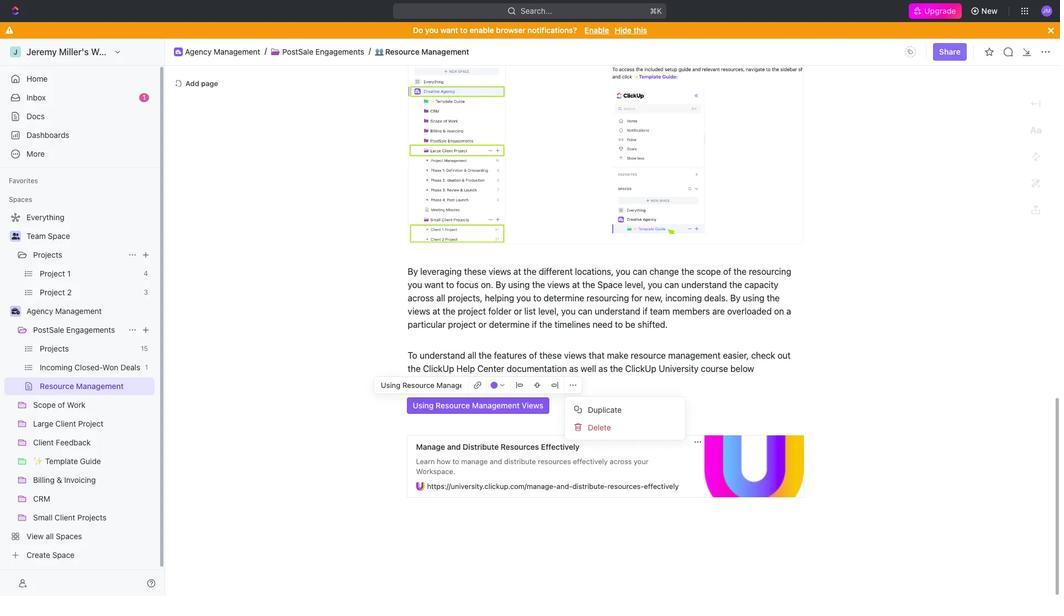 Task type: locate. For each thing, give the bounding box(es) containing it.
upgrade link
[[910, 3, 962, 19]]

at up particular
[[433, 307, 441, 317]]

team space
[[27, 232, 70, 241]]

spaces down favorites button
[[9, 196, 32, 204]]

the
[[524, 267, 537, 277], [682, 267, 695, 277], [734, 267, 747, 277], [533, 280, 546, 290], [583, 280, 596, 290], [730, 280, 743, 290], [767, 294, 780, 304], [443, 307, 456, 317], [540, 320, 553, 330], [479, 351, 492, 361], [408, 364, 421, 374], [610, 364, 623, 374]]

new,
[[645, 294, 664, 304]]

1 horizontal spatial engagements
[[316, 47, 365, 56]]

client up view all spaces
[[55, 513, 75, 523]]

of up documentation
[[530, 351, 538, 361]]

1 vertical spatial all
[[468, 351, 477, 361]]

all
[[437, 294, 446, 304], [468, 351, 477, 361], [46, 532, 54, 542]]

1 vertical spatial spaces
[[56, 532, 82, 542]]

1 vertical spatial resourcing
[[587, 294, 630, 304]]

views down the different
[[548, 280, 570, 290]]

center
[[478, 364, 505, 374]]

focus
[[457, 280, 479, 290]]

0 vertical spatial if
[[643, 307, 648, 317]]

level, right list
[[539, 307, 559, 317]]

using up "overloaded"
[[744, 294, 765, 304]]

1 horizontal spatial or
[[514, 307, 523, 317]]

2 vertical spatial project
[[78, 419, 103, 429]]

0 horizontal spatial resourcing
[[587, 294, 630, 304]]

large client project
[[33, 419, 103, 429]]

1 vertical spatial agency management
[[27, 307, 102, 316]]

2 horizontal spatial all
[[468, 351, 477, 361]]

1 vertical spatial these
[[540, 351, 562, 361]]

0 vertical spatial resourcing
[[750, 267, 792, 277]]

1 vertical spatial determine
[[489, 320, 530, 330]]

for
[[632, 294, 643, 304]]

0 vertical spatial at
[[514, 267, 522, 277]]

2 horizontal spatial can
[[665, 280, 680, 290]]

new
[[982, 6, 999, 15]]

closed-
[[75, 363, 103, 372]]

0 horizontal spatial as
[[570, 364, 579, 374]]

1 as from the left
[[570, 364, 579, 374]]

agency management link down project 2 link
[[27, 303, 153, 320]]

understand down scope at the top right of page
[[682, 280, 728, 290]]

distribute-
[[573, 483, 608, 491]]

all inside by leveraging these views at the different locations, you can change the scope of the resourcing you want to focus on. by using the views at the space level, you can understand the capacity across all projects, helping you to determine resourcing for new, incoming deals. by using the views at the project folder or list level, you can understand if team members are overloaded on a particular project or determine if the timelines need to be shifted.
[[437, 294, 446, 304]]

management down 'do'
[[422, 47, 470, 56]]

documentation
[[507, 364, 567, 374]]

business time image
[[176, 50, 181, 54]]

1 vertical spatial using
[[744, 294, 765, 304]]

engagements left 👥
[[316, 47, 365, 56]]

notifications?
[[528, 25, 577, 35]]

spaces inside tree
[[56, 532, 82, 542]]

by up "overloaded"
[[731, 294, 741, 304]]

0 vertical spatial resource
[[386, 47, 420, 56]]

determine down the different
[[544, 294, 585, 304]]

1 vertical spatial project
[[40, 288, 65, 297]]

0 vertical spatial these
[[464, 267, 487, 277]]

1 vertical spatial agency management link
[[27, 303, 153, 320]]

as left well
[[570, 364, 579, 374]]

1 inside incoming closed-won deals 1
[[145, 364, 148, 372]]

tree containing everything
[[4, 209, 155, 565]]

want inside by leveraging these views at the different locations, you can change the scope of the resourcing you want to focus on. by using the views at the space level, you can understand the capacity across all projects, helping you to determine resourcing for new, incoming deals. by using the views at the project folder or list level, you can understand if team members are overloaded on a particular project or determine if the timelines need to be shifted.
[[425, 280, 444, 290]]

resource down incoming at the bottom left of the page
[[40, 382, 74, 391]]

2 vertical spatial of
[[58, 401, 65, 410]]

project for project 1
[[40, 269, 65, 279]]

this
[[634, 25, 648, 35]]

using up helping
[[509, 280, 530, 290]]

all right the view
[[46, 532, 54, 542]]

1 vertical spatial resource
[[40, 382, 74, 391]]

clickup
[[423, 364, 455, 374], [626, 364, 657, 374]]

as right well
[[599, 364, 608, 374]]

1 vertical spatial agency
[[27, 307, 53, 316]]

0 horizontal spatial understand
[[420, 351, 466, 361]]

views up well
[[564, 351, 587, 361]]

agency management link
[[185, 47, 260, 57], [27, 303, 153, 320]]

client up the client feedback
[[55, 419, 76, 429]]

level, up the for
[[625, 280, 646, 290]]

everything
[[27, 213, 64, 222]]

0 vertical spatial all
[[437, 294, 446, 304]]

views up on.
[[489, 267, 512, 277]]

resource right 👥
[[386, 47, 420, 56]]

✨
[[33, 457, 43, 466]]

tree
[[4, 209, 155, 565]]

0 horizontal spatial all
[[46, 532, 54, 542]]

client for small
[[55, 513, 75, 523]]

are
[[713, 307, 726, 317]]

j
[[13, 48, 17, 56]]

1 horizontal spatial agency
[[185, 47, 212, 56]]

jeremy
[[27, 47, 57, 57]]

0 vertical spatial agency
[[185, 47, 212, 56]]

1 vertical spatial or
[[479, 320, 487, 330]]

view all spaces
[[27, 532, 82, 542]]

2 vertical spatial 1
[[145, 364, 148, 372]]

0 horizontal spatial at
[[433, 307, 441, 317]]

different
[[539, 267, 573, 277]]

1 vertical spatial postsale engagements
[[33, 325, 115, 335]]

incoming closed-won deals link
[[40, 359, 141, 377]]

resourcing up capacity on the top right
[[750, 267, 792, 277]]

duplicate button
[[570, 401, 681, 419]]

tree inside the sidebar navigation
[[4, 209, 155, 565]]

projects link up closed-
[[40, 340, 136, 358]]

1 horizontal spatial agency management
[[185, 47, 260, 56]]

1 vertical spatial level,
[[539, 307, 559, 317]]

postsale
[[283, 47, 314, 56], [33, 325, 64, 335]]

these up focus
[[464, 267, 487, 277]]

space inside by leveraging these views at the different locations, you can change the scope of the resourcing you want to focus on. by using the views at the space level, you can understand the capacity across all projects, helping you to determine resourcing for new, incoming deals. by using the views at the project folder or list level, you can understand if team members are overloaded on a particular project or determine if the timelines need to be shifted.
[[598, 280, 623, 290]]

do
[[413, 25, 424, 35]]

1 horizontal spatial resource
[[386, 47, 420, 56]]

agency inside tree
[[27, 307, 53, 316]]

0 vertical spatial determine
[[544, 294, 585, 304]]

projects down team space
[[33, 250, 62, 260]]

on.
[[481, 280, 494, 290]]

project 1 link
[[40, 265, 139, 283]]

of inside by leveraging these views at the different locations, you can change the scope of the resourcing you want to focus on. by using the views at the space level, you can understand the capacity across all projects, helping you to determine resourcing for new, incoming deals. by using the views at the project folder or list level, you can understand if team members are overloaded on a particular project or determine if the timelines need to be shifted.
[[724, 267, 732, 277]]

can down the 'change'
[[665, 280, 680, 290]]

or left list
[[514, 307, 523, 317]]

project up project 2
[[40, 269, 65, 279]]

0 vertical spatial can
[[633, 267, 648, 277]]

1 horizontal spatial all
[[437, 294, 446, 304]]

want right 'do'
[[441, 25, 459, 35]]

1 vertical spatial by
[[496, 280, 506, 290]]

2 vertical spatial resource
[[436, 401, 470, 411]]

views down across
[[408, 307, 431, 317]]

1 horizontal spatial as
[[599, 364, 608, 374]]

make
[[607, 351, 629, 361]]

resourcing
[[750, 267, 792, 277], [587, 294, 630, 304]]

resource
[[631, 351, 666, 361]]

0 horizontal spatial postsale engagements link
[[33, 322, 124, 339]]

the left the different
[[524, 267, 537, 277]]

1 vertical spatial of
[[530, 351, 538, 361]]

understand up help
[[420, 351, 466, 361]]

👥 resource management
[[375, 47, 470, 56]]

agency management for business time icon
[[27, 307, 102, 316]]

0 horizontal spatial postsale engagements
[[33, 325, 115, 335]]

2 horizontal spatial at
[[573, 280, 580, 290]]

using resource management views
[[413, 401, 544, 411]]

1 vertical spatial project
[[448, 320, 477, 330]]

0 horizontal spatial if
[[532, 320, 537, 330]]

view all spaces link
[[4, 528, 153, 546]]

agency management link up page
[[185, 47, 260, 57]]

0 vertical spatial projects link
[[33, 246, 124, 264]]

incoming closed-won deals 1
[[40, 363, 148, 372]]

agency right business time icon
[[27, 307, 53, 316]]

page
[[201, 79, 218, 88]]

or down helping
[[479, 320, 487, 330]]

1 horizontal spatial postsale
[[283, 47, 314, 56]]

can left the 'change'
[[633, 267, 648, 277]]

1 horizontal spatial these
[[540, 351, 562, 361]]

0 horizontal spatial of
[[58, 401, 65, 410]]

space for team space
[[48, 232, 70, 241]]

2
[[67, 288, 72, 297]]

postsale inside tree
[[33, 325, 64, 335]]

0 vertical spatial postsale
[[283, 47, 314, 56]]

1 horizontal spatial using
[[744, 294, 765, 304]]

change
[[650, 267, 680, 277]]

by up across
[[408, 267, 418, 277]]

jm
[[1044, 7, 1052, 14]]

want down leveraging
[[425, 280, 444, 290]]

agency management
[[185, 47, 260, 56], [27, 307, 102, 316]]

resourcing up need
[[587, 294, 630, 304]]

project left 2 on the left of the page
[[40, 288, 65, 297]]

project for project 2
[[40, 288, 65, 297]]

0 vertical spatial 1
[[143, 93, 146, 102]]

at down locations,
[[573, 280, 580, 290]]

features
[[494, 351, 527, 361]]

1 vertical spatial postsale
[[33, 325, 64, 335]]

large client project link
[[33, 416, 153, 433]]

template
[[45, 457, 78, 466]]

0 horizontal spatial these
[[464, 267, 487, 277]]

client
[[55, 419, 76, 429], [33, 438, 54, 448], [55, 513, 75, 523]]

the down the different
[[533, 280, 546, 290]]

1 vertical spatial engagements
[[66, 325, 115, 335]]

1 horizontal spatial determine
[[544, 294, 585, 304]]

1 horizontal spatial resourcing
[[750, 267, 792, 277]]

determine
[[544, 294, 585, 304], [489, 320, 530, 330]]

upgrade
[[925, 6, 957, 15]]

using
[[413, 401, 434, 411]]

shifted.
[[638, 320, 668, 330]]

manage and distribute resources effectively
[[416, 443, 580, 452]]

0 vertical spatial engagements
[[316, 47, 365, 56]]

clickup down resource
[[626, 364, 657, 374]]

space down locations,
[[598, 280, 623, 290]]

1
[[143, 93, 146, 102], [67, 269, 71, 279], [145, 364, 148, 372]]

all up help
[[468, 351, 477, 361]]

project down scope of work link
[[78, 419, 103, 429]]

0 vertical spatial level,
[[625, 280, 646, 290]]

deals.
[[705, 294, 729, 304]]

1 horizontal spatial at
[[514, 267, 522, 277]]

engagements down project 2 link
[[66, 325, 115, 335]]

of right scope at the top right of page
[[724, 267, 732, 277]]

client inside 'link'
[[55, 419, 76, 429]]

the up on
[[767, 294, 780, 304]]

2 vertical spatial all
[[46, 532, 54, 542]]

at up helping
[[514, 267, 522, 277]]

can up timelines
[[578, 307, 593, 317]]

you up new,
[[648, 280, 663, 290]]

client feedback link
[[33, 434, 153, 452]]

if left team
[[643, 307, 648, 317]]

engagements inside tree
[[66, 325, 115, 335]]

scope of work link
[[33, 397, 153, 414]]

the down projects, at left
[[443, 307, 456, 317]]

delete button
[[570, 419, 681, 437]]

by up helping
[[496, 280, 506, 290]]

2 vertical spatial by
[[731, 294, 741, 304]]

you up across
[[408, 280, 423, 290]]

0 vertical spatial space
[[48, 232, 70, 241]]

team
[[27, 232, 46, 241]]

1 horizontal spatial postsale engagements
[[283, 47, 365, 56]]

these up documentation
[[540, 351, 562, 361]]

workspace
[[91, 47, 137, 57]]

projects down crm link
[[77, 513, 107, 523]]

https://university.clickup.com/manage-
[[427, 483, 557, 491]]

space down view all spaces
[[52, 551, 75, 560]]

guide
[[80, 457, 101, 466]]

do you want to enable browser notifications? enable hide this
[[413, 25, 648, 35]]

agency management for business time image in the top of the page
[[185, 47, 260, 56]]

help
[[457, 364, 475, 374]]

1 inside project 1 link
[[67, 269, 71, 279]]

0 vertical spatial using
[[509, 280, 530, 290]]

members
[[673, 307, 711, 317]]

to understand all the features of these views that make resource management easier, check out the clickup help center documentation as well as the clickup university course below
[[408, 351, 794, 374]]

2 horizontal spatial understand
[[682, 280, 728, 290]]

to left enable
[[461, 25, 468, 35]]

more
[[27, 149, 45, 159]]

understand up the be
[[595, 307, 641, 317]]

billing & invoicing
[[33, 476, 96, 485]]

0 vertical spatial client
[[55, 419, 76, 429]]

incoming
[[40, 363, 72, 372]]

scope of work
[[33, 401, 86, 410]]

0 horizontal spatial engagements
[[66, 325, 115, 335]]

agency management link inside tree
[[27, 303, 153, 320]]

resource right using
[[436, 401, 470, 411]]

1 horizontal spatial of
[[530, 351, 538, 361]]

projects link down team space link
[[33, 246, 124, 264]]

dropdown menu image
[[902, 43, 920, 61]]

these inside to understand all the features of these views that make resource management easier, check out the clickup help center documentation as well as the clickup university course below
[[540, 351, 562, 361]]

level,
[[625, 280, 646, 290], [539, 307, 559, 317]]

0 horizontal spatial resource
[[40, 382, 74, 391]]

0 vertical spatial of
[[724, 267, 732, 277]]

if down list
[[532, 320, 537, 330]]

space right team
[[48, 232, 70, 241]]

0 vertical spatial agency management
[[185, 47, 260, 56]]

1 horizontal spatial spaces
[[56, 532, 82, 542]]

0 horizontal spatial agency management link
[[27, 303, 153, 320]]

course
[[701, 364, 729, 374]]

the down make
[[610, 364, 623, 374]]

1 horizontal spatial can
[[633, 267, 648, 277]]

enable
[[585, 25, 610, 35]]

at
[[514, 267, 522, 277], [573, 280, 580, 290], [433, 307, 441, 317]]

clickup up "add button text" field
[[423, 364, 455, 374]]

determine down folder
[[489, 320, 530, 330]]

want
[[441, 25, 459, 35], [425, 280, 444, 290]]

1 vertical spatial space
[[598, 280, 623, 290]]

1 horizontal spatial understand
[[595, 307, 641, 317]]

of left work
[[58, 401, 65, 410]]

agency management up page
[[185, 47, 260, 56]]

dashboards
[[27, 130, 69, 140]]

agency right business time image in the top of the page
[[185, 47, 212, 56]]

space for create space
[[52, 551, 75, 560]]

2 horizontal spatial resource
[[436, 401, 470, 411]]

✨ template guide
[[33, 457, 101, 466]]

agency management inside tree
[[27, 307, 102, 316]]

agency management down 2 on the left of the page
[[27, 307, 102, 316]]

1 horizontal spatial agency management link
[[185, 47, 260, 57]]

1 vertical spatial can
[[665, 280, 680, 290]]

1 vertical spatial 1
[[67, 269, 71, 279]]

2 vertical spatial client
[[55, 513, 75, 523]]

client down large
[[33, 438, 54, 448]]

all right across
[[437, 294, 446, 304]]

the down to
[[408, 364, 421, 374]]

project 1
[[40, 269, 71, 279]]

understand
[[682, 280, 728, 290], [595, 307, 641, 317], [420, 351, 466, 361]]

spaces down small client projects
[[56, 532, 82, 542]]

that
[[589, 351, 605, 361]]

or
[[514, 307, 523, 317], [479, 320, 487, 330]]

projects up incoming at the bottom left of the page
[[40, 344, 69, 354]]



Task type: describe. For each thing, give the bounding box(es) containing it.
1 horizontal spatial postsale engagements link
[[283, 47, 365, 57]]

effectively
[[541, 443, 580, 452]]

check
[[752, 351, 776, 361]]

favorites button
[[4, 175, 42, 188]]

university
[[659, 364, 699, 374]]

3
[[144, 288, 148, 297]]

client feedback
[[33, 438, 91, 448]]

management down 2 on the left of the page
[[55, 307, 102, 316]]

resource for 👥
[[386, 47, 420, 56]]

dashboards link
[[4, 127, 155, 144]]

to down leveraging
[[446, 280, 455, 290]]

1 vertical spatial at
[[573, 280, 580, 290]]

1 horizontal spatial by
[[496, 280, 506, 290]]

all inside view all spaces link
[[46, 532, 54, 542]]

particular
[[408, 320, 446, 330]]

user group image
[[11, 233, 20, 240]]

business time image
[[11, 308, 20, 315]]

project 2
[[40, 288, 72, 297]]

jeremy miller's workspace, , element
[[10, 46, 21, 57]]

to up list
[[534, 294, 542, 304]]

billing
[[33, 476, 55, 485]]

1 clickup from the left
[[423, 364, 455, 374]]

crm link
[[33, 491, 153, 508]]

create space
[[27, 551, 75, 560]]

manage
[[416, 443, 445, 452]]

0 vertical spatial postsale engagements
[[283, 47, 365, 56]]

2 clickup from the left
[[626, 364, 657, 374]]

the left scope at the top right of page
[[682, 267, 695, 277]]

below
[[731, 364, 755, 374]]

👥
[[375, 47, 384, 56]]

capacity
[[745, 280, 779, 290]]

helping
[[485, 294, 515, 304]]

2 vertical spatial can
[[578, 307, 593, 317]]

crm
[[33, 495, 50, 504]]

team space link
[[27, 228, 153, 245]]

work
[[67, 401, 86, 410]]

the up capacity on the top right
[[734, 267, 747, 277]]

views inside to understand all the features of these views that make resource management easier, check out the clickup help center documentation as well as the clickup university course below
[[564, 351, 587, 361]]

1 vertical spatial client
[[33, 438, 54, 448]]

and-
[[557, 483, 573, 491]]

the down locations,
[[583, 280, 596, 290]]

2 vertical spatial at
[[433, 307, 441, 317]]

resources
[[501, 443, 539, 452]]

resource inside resource management link
[[40, 382, 74, 391]]

Add button text field
[[381, 382, 462, 390]]

0 vertical spatial understand
[[682, 280, 728, 290]]

0 horizontal spatial or
[[479, 320, 487, 330]]

duplicate
[[588, 406, 622, 415]]

15
[[141, 345, 148, 353]]

leveraging
[[421, 267, 462, 277]]

project inside 'link'
[[78, 419, 103, 429]]

jeremy miller's workspace
[[27, 47, 137, 57]]

views
[[522, 401, 544, 411]]

sidebar navigation
[[0, 39, 167, 597]]

small
[[33, 513, 53, 523]]

0 horizontal spatial by
[[408, 267, 418, 277]]

1 vertical spatial postsale engagements link
[[33, 322, 124, 339]]

postsale for the right postsale engagements link
[[283, 47, 314, 56]]

you right 'do'
[[426, 25, 439, 35]]

browser
[[496, 25, 526, 35]]

2 horizontal spatial by
[[731, 294, 741, 304]]

easier,
[[723, 351, 750, 361]]

2 vertical spatial projects
[[77, 513, 107, 523]]

4
[[144, 270, 148, 278]]

resources-
[[608, 483, 645, 491]]

home
[[27, 74, 48, 83]]

understand inside to understand all the features of these views that make resource management easier, check out the clickup help center documentation as well as the clickup university course below
[[420, 351, 466, 361]]

✨ template guide link
[[33, 453, 153, 471]]

you right locations,
[[616, 267, 631, 277]]

resource management
[[40, 382, 124, 391]]

postsale engagements inside tree
[[33, 325, 115, 335]]

out
[[778, 351, 791, 361]]

effectively
[[645, 483, 679, 491]]

0 vertical spatial projects
[[33, 250, 62, 260]]

by leveraging these views at the different locations, you can change the scope of the resourcing you want to focus on. by using the views at the space level, you can understand the capacity across all projects, helping you to determine resourcing for new, incoming deals. by using the views at the project folder or list level, you can understand if team members are overloaded on a particular project or determine if the timelines need to be shifted.
[[408, 267, 794, 330]]

need
[[593, 320, 613, 330]]

well
[[581, 364, 597, 374]]

0 horizontal spatial using
[[509, 280, 530, 290]]

of inside to understand all the features of these views that make resource management easier, check out the clickup help center documentation as well as the clickup university course below
[[530, 351, 538, 361]]

to
[[408, 351, 418, 361]]

1 vertical spatial projects
[[40, 344, 69, 354]]

list
[[525, 307, 536, 317]]

folder
[[489, 307, 512, 317]]

agency for business time icon
[[27, 307, 53, 316]]

postsale for the bottommost postsale engagements link
[[33, 325, 64, 335]]

overloaded
[[728, 307, 772, 317]]

management left views on the bottom
[[472, 401, 520, 411]]

0 vertical spatial spaces
[[9, 196, 32, 204]]

1 vertical spatial projects link
[[40, 340, 136, 358]]

https://university.clickup.com/manage-and-distribute-resources-effectively
[[427, 483, 679, 491]]

agency for business time image in the top of the page
[[185, 47, 212, 56]]

0 vertical spatial or
[[514, 307, 523, 317]]

management
[[669, 351, 721, 361]]

agency management link for business time image in the top of the page
[[185, 47, 260, 57]]

all inside to understand all the features of these views that make resource management easier, check out the clickup help center documentation as well as the clickup university course below
[[468, 351, 477, 361]]

these inside by leveraging these views at the different locations, you can change the scope of the resourcing you want to focus on. by using the views at the space level, you can understand the capacity across all projects, helping you to determine resourcing for new, incoming deals. by using the views at the project folder or list level, you can understand if team members are overloaded on a particular project or determine if the timelines need to be shifted.
[[464, 267, 487, 277]]

2 as from the left
[[599, 364, 608, 374]]

billing & invoicing link
[[33, 472, 153, 490]]

project 2 link
[[40, 284, 140, 302]]

⌘k
[[651, 6, 663, 15]]

agency management link for business time icon
[[27, 303, 153, 320]]

miller's
[[59, 47, 89, 57]]

docs
[[27, 112, 45, 121]]

on
[[775, 307, 785, 317]]

client for large
[[55, 419, 76, 429]]

0 horizontal spatial level,
[[539, 307, 559, 317]]

you up timelines
[[562, 307, 576, 317]]

the left capacity on the top right
[[730, 280, 743, 290]]

the left timelines
[[540, 320, 553, 330]]

to left the be
[[615, 320, 623, 330]]

incoming
[[666, 294, 702, 304]]

0 vertical spatial want
[[441, 25, 459, 35]]

you up list
[[517, 294, 531, 304]]

management down incoming closed-won deals 1
[[76, 382, 124, 391]]

feedback
[[56, 438, 91, 448]]

inbox
[[27, 93, 46, 102]]

0 vertical spatial project
[[458, 307, 486, 317]]

1 horizontal spatial if
[[643, 307, 648, 317]]

team
[[651, 307, 671, 317]]

&
[[57, 476, 62, 485]]

0 horizontal spatial determine
[[489, 320, 530, 330]]

distribute
[[463, 443, 499, 452]]

of inside tree
[[58, 401, 65, 410]]

home link
[[4, 70, 155, 88]]

1 vertical spatial if
[[532, 320, 537, 330]]

and
[[447, 443, 461, 452]]

favorites
[[9, 177, 38, 185]]

view
[[27, 532, 44, 542]]

new button
[[967, 2, 1005, 20]]

scope
[[33, 401, 56, 410]]

resource for using
[[436, 401, 470, 411]]

the up the center
[[479, 351, 492, 361]]

management up page
[[214, 47, 260, 56]]

create space link
[[4, 547, 153, 565]]



Task type: vqa. For each thing, say whether or not it's contained in the screenshot.


